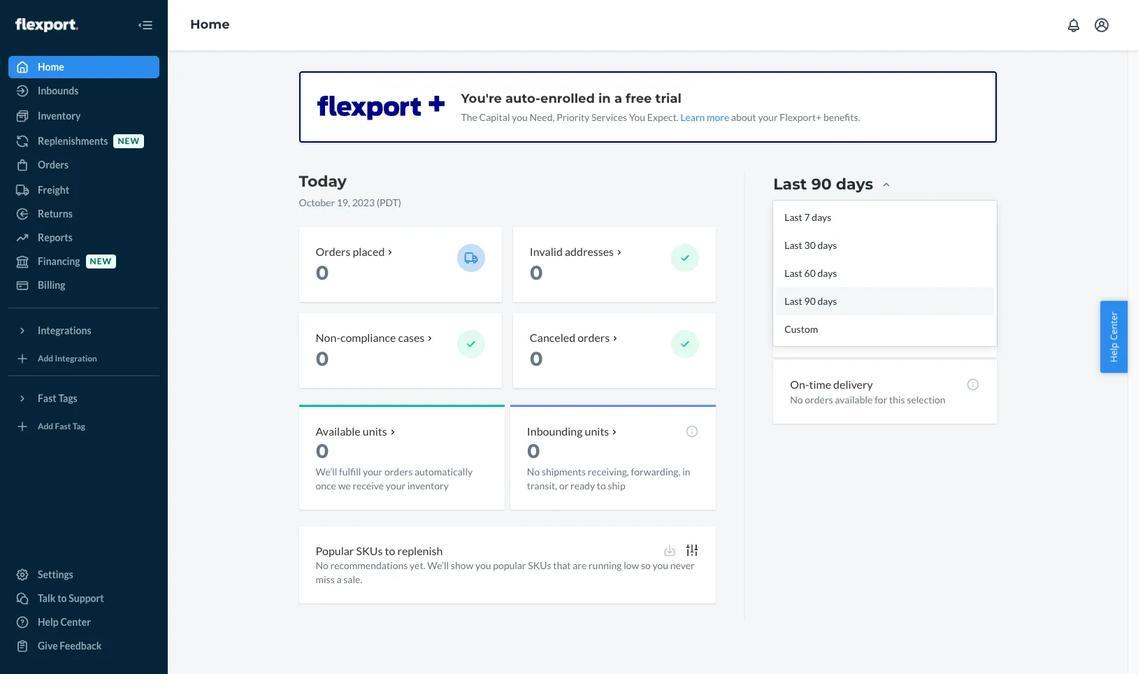 Task type: locate. For each thing, give the bounding box(es) containing it.
1 horizontal spatial 19,
[[851, 199, 865, 211]]

your right receive
[[386, 480, 406, 491]]

miss
[[316, 574, 335, 586]]

1 vertical spatial a
[[337, 574, 342, 586]]

orders left placed
[[316, 245, 351, 258]]

available
[[316, 424, 361, 438]]

capital
[[480, 111, 510, 123]]

1 units from the left
[[363, 424, 387, 438]]

last 90 days up the on-time shipping
[[785, 295, 838, 307]]

0
[[316, 261, 329, 285], [530, 261, 543, 285], [316, 347, 329, 371], [530, 347, 543, 371], [316, 439, 329, 463], [527, 439, 541, 463]]

1 horizontal spatial you
[[512, 111, 528, 123]]

1 vertical spatial add
[[38, 421, 53, 432]]

help
[[1108, 343, 1121, 363], [38, 616, 59, 628]]

1 available from the top
[[835, 261, 873, 273]]

0 vertical spatial selection
[[908, 261, 946, 273]]

add left integration
[[38, 354, 53, 364]]

0 for non-
[[316, 347, 329, 371]]

0 down inbounding
[[527, 439, 541, 463]]

1 horizontal spatial orders
[[316, 245, 351, 258]]

0 down non-
[[316, 347, 329, 371]]

1 vertical spatial we'll
[[428, 560, 449, 572]]

1 horizontal spatial a
[[615, 91, 623, 106]]

0 vertical spatial help center
[[1108, 312, 1121, 363]]

new up orders link
[[118, 136, 140, 146]]

0 inside 0 no shipments receiving, forwarding, in transit, or ready to ship
[[527, 439, 541, 463]]

new down reports link
[[90, 256, 112, 267]]

talk
[[38, 593, 56, 604]]

0 vertical spatial time
[[810, 311, 832, 324]]

a left sale.
[[337, 574, 342, 586]]

on- down 60 on the right top of page
[[791, 311, 810, 324]]

0 horizontal spatial )
[[399, 197, 401, 208]]

0 down invalid
[[530, 261, 543, 285]]

home right close navigation icon
[[190, 17, 230, 32]]

0 horizontal spatial to
[[57, 593, 67, 604]]

in inside 0 no shipments receiving, forwarding, in transit, or ready to ship
[[683, 466, 691, 477]]

0 vertical spatial 90
[[812, 175, 832, 194]]

no inside no recommendations yet. we'll show you popular skus that are running low so you never miss a sale.
[[316, 560, 329, 572]]

1 vertical spatial skus
[[528, 560, 552, 572]]

we'll right yet. on the bottom of page
[[428, 560, 449, 572]]

pdt inside today october 19, 2023 ( pdt )
[[380, 197, 399, 208]]

1 vertical spatial selection
[[908, 327, 946, 339]]

orders for orders placed
[[316, 245, 351, 258]]

orders inside 0 we'll fulfill your orders automatically once we receive your inventory
[[385, 466, 413, 477]]

units up 0 no shipments receiving, forwarding, in transit, or ready to ship
[[585, 424, 610, 438]]

delivered orders no orders available for this selection
[[791, 245, 946, 273]]

2 vertical spatial available
[[835, 394, 873, 405]]

inbounds
[[38, 85, 79, 97]]

0 for invalid
[[530, 261, 543, 285]]

time for delivery
[[810, 378, 832, 391]]

october
[[299, 197, 335, 208]]

0 vertical spatial no orders available for this selection
[[791, 327, 946, 339]]

pdt
[[380, 197, 399, 208], [894, 199, 913, 211]]

orders down on-time delivery
[[805, 394, 834, 405]]

1 vertical spatial in
[[683, 466, 691, 477]]

1 selection from the top
[[908, 261, 946, 273]]

1 vertical spatial new
[[90, 256, 112, 267]]

1 on- from the top
[[791, 311, 810, 324]]

financing
[[38, 255, 80, 267]]

running
[[589, 560, 622, 572]]

no up transit, on the bottom left
[[527, 466, 540, 477]]

2 vertical spatial to
[[57, 593, 67, 604]]

1 vertical spatial for
[[875, 327, 888, 339]]

pdt up placed
[[380, 197, 399, 208]]

1 vertical spatial 90
[[805, 295, 816, 307]]

1 vertical spatial on-
[[791, 378, 810, 391]]

0 vertical spatial center
[[1108, 312, 1121, 340]]

1 horizontal spatial home link
[[190, 17, 230, 32]]

delivered orders button
[[791, 244, 884, 260]]

1 horizontal spatial units
[[585, 424, 610, 438]]

no inside 0 no shipments receiving, forwarding, in transit, or ready to ship
[[527, 466, 540, 477]]

0 vertical spatial available
[[835, 261, 873, 273]]

you down auto-
[[512, 111, 528, 123]]

days right 60 on the right top of page
[[818, 267, 838, 279]]

0 horizontal spatial 2023
[[352, 197, 375, 208]]

no left 60 on the right top of page
[[791, 261, 803, 273]]

1 vertical spatial time
[[810, 378, 832, 391]]

integrations button
[[8, 320, 159, 342]]

ship
[[608, 480, 626, 491]]

0 horizontal spatial new
[[90, 256, 112, 267]]

0 horizontal spatial skus
[[356, 544, 383, 557]]

time left shipping
[[810, 311, 832, 324]]

last up 21,
[[774, 175, 808, 194]]

2 available from the top
[[835, 327, 873, 339]]

no orders available for this selection down shipping
[[791, 327, 946, 339]]

1 vertical spatial help
[[38, 616, 59, 628]]

2 vertical spatial selection
[[908, 394, 946, 405]]

we'll up once
[[316, 466, 337, 477]]

available for delivery
[[835, 394, 873, 405]]

available units
[[316, 424, 387, 438]]

enrolled
[[541, 91, 595, 106]]

selection for on-time shipping
[[908, 327, 946, 339]]

returns
[[38, 208, 73, 220]]

2 horizontal spatial 2023
[[867, 199, 889, 211]]

shipping
[[834, 311, 875, 324]]

your
[[759, 111, 778, 123], [363, 466, 383, 477], [386, 480, 406, 491]]

to
[[597, 480, 606, 491], [385, 544, 395, 557], [57, 593, 67, 604]]

addresses
[[565, 245, 614, 258]]

1 vertical spatial your
[[363, 466, 383, 477]]

last up "custom"
[[785, 295, 803, 307]]

skus left that in the bottom of the page
[[528, 560, 552, 572]]

show
[[451, 560, 474, 572]]

forwarding,
[[631, 466, 681, 477]]

services
[[592, 111, 628, 123]]

last down 21,
[[785, 211, 803, 223]]

1 no orders available for this selection from the top
[[791, 327, 946, 339]]

0 horizontal spatial center
[[60, 616, 91, 628]]

0 vertical spatial for
[[875, 261, 888, 273]]

open account menu image
[[1094, 17, 1111, 34]]

1 for from the top
[[875, 261, 888, 273]]

0 horizontal spatial pdt
[[380, 197, 399, 208]]

1 vertical spatial center
[[60, 616, 91, 628]]

to right talk
[[57, 593, 67, 604]]

0 down canceled
[[530, 347, 543, 371]]

1 time from the top
[[810, 311, 832, 324]]

1 vertical spatial orders
[[316, 245, 351, 258]]

)
[[399, 197, 401, 208], [913, 199, 916, 211]]

2 no orders available for this selection from the top
[[791, 394, 946, 405]]

0 horizontal spatial 19,
[[337, 197, 350, 208]]

0 horizontal spatial your
[[363, 466, 383, 477]]

that
[[553, 560, 571, 572]]

0 vertical spatial fast
[[38, 392, 56, 404]]

this inside delivered orders no orders available for this selection
[[890, 261, 906, 273]]

help center inside button
[[1108, 312, 1121, 363]]

for
[[875, 261, 888, 273], [875, 327, 888, 339], [875, 394, 888, 405]]

0 inside 0 we'll fulfill your orders automatically once we receive your inventory
[[316, 439, 329, 463]]

19, right october
[[337, 197, 350, 208]]

2 on- from the top
[[791, 378, 810, 391]]

1 horizontal spatial we'll
[[428, 560, 449, 572]]

a inside no recommendations yet. we'll show you popular skus that are running low so you never miss a sale.
[[337, 574, 342, 586]]

0 horizontal spatial help center
[[38, 616, 91, 628]]

0 for canceled
[[530, 347, 543, 371]]

2023 right october
[[352, 197, 375, 208]]

non-compliance cases
[[316, 331, 425, 344]]

reports link
[[8, 227, 159, 249]]

no down the on-time shipping
[[791, 327, 803, 339]]

3 for from the top
[[875, 394, 888, 405]]

this for delivery
[[890, 394, 906, 405]]

home
[[190, 17, 230, 32], [38, 61, 64, 73]]

last 90 days up - on the right top of the page
[[774, 175, 874, 194]]

pdt right oct
[[894, 199, 913, 211]]

learn
[[681, 111, 705, 123]]

3 available from the top
[[835, 394, 873, 405]]

available down shipping
[[835, 327, 873, 339]]

19, right oct
[[851, 199, 865, 211]]

1 horizontal spatial your
[[386, 480, 406, 491]]

0 horizontal spatial a
[[337, 574, 342, 586]]

skus up recommendations at the left bottom of the page
[[356, 544, 383, 557]]

in right forwarding,
[[683, 466, 691, 477]]

close navigation image
[[137, 17, 154, 34]]

( up placed
[[377, 197, 380, 208]]

orders up inventory
[[385, 466, 413, 477]]

orders up freight
[[38, 159, 69, 171]]

0 vertical spatial this
[[890, 261, 906, 273]]

ready
[[571, 480, 595, 491]]

2 selection from the top
[[908, 327, 946, 339]]

1 horizontal spatial to
[[385, 544, 395, 557]]

you right show
[[476, 560, 491, 572]]

fast
[[38, 392, 56, 404], [55, 421, 71, 432]]

no orders available for this selection down the delivery
[[791, 394, 946, 405]]

help center button
[[1101, 301, 1128, 373]]

home up 'inbounds'
[[38, 61, 64, 73]]

3 this from the top
[[890, 394, 906, 405]]

0 vertical spatial new
[[118, 136, 140, 146]]

1 vertical spatial last 90 days
[[785, 295, 838, 307]]

orders for orders
[[38, 159, 69, 171]]

you right so
[[653, 560, 669, 572]]

last left 60 on the right top of page
[[785, 267, 803, 279]]

0 vertical spatial skus
[[356, 544, 383, 557]]

1 horizontal spatial in
[[683, 466, 691, 477]]

no for on-time shipping
[[791, 327, 803, 339]]

add fast tag
[[38, 421, 85, 432]]

0 vertical spatial orders
[[38, 159, 69, 171]]

fast left tag
[[55, 421, 71, 432]]

to up recommendations at the left bottom of the page
[[385, 544, 395, 557]]

new
[[118, 136, 140, 146], [90, 256, 112, 267]]

skus
[[356, 544, 383, 557], [528, 560, 552, 572]]

90 up the on-time shipping
[[805, 295, 816, 307]]

no down on-time delivery
[[791, 394, 803, 405]]

2 time from the top
[[810, 378, 832, 391]]

2 horizontal spatial you
[[653, 560, 669, 572]]

0 vertical spatial last 90 days
[[774, 175, 874, 194]]

units for available units
[[363, 424, 387, 438]]

2 for from the top
[[875, 327, 888, 339]]

home link right close navigation icon
[[190, 17, 230, 32]]

90 up - on the right top of the page
[[812, 175, 832, 194]]

no up miss
[[316, 560, 329, 572]]

learn more link
[[681, 111, 730, 123]]

home link up inbounds link
[[8, 56, 159, 78]]

0 vertical spatial help
[[1108, 343, 1121, 363]]

2023 up last 7 days
[[803, 199, 826, 211]]

reports
[[38, 232, 73, 243]]

oct
[[833, 199, 849, 211]]

days
[[837, 175, 874, 194], [812, 211, 832, 223], [818, 239, 838, 251], [818, 267, 838, 279], [818, 295, 838, 307]]

orders
[[38, 159, 69, 171], [316, 245, 351, 258]]

we'll
[[316, 466, 337, 477], [428, 560, 449, 572]]

2 horizontal spatial your
[[759, 111, 778, 123]]

0 horizontal spatial units
[[363, 424, 387, 438]]

0 vertical spatial we'll
[[316, 466, 337, 477]]

0 vertical spatial to
[[597, 480, 606, 491]]

0 vertical spatial home
[[190, 17, 230, 32]]

inbounding
[[527, 424, 583, 438]]

add
[[38, 354, 53, 364], [38, 421, 53, 432]]

(
[[377, 197, 380, 208], [891, 199, 894, 211]]

0 vertical spatial a
[[615, 91, 623, 106]]

give feedback button
[[8, 635, 159, 658]]

open notifications image
[[1066, 17, 1083, 34]]

1 vertical spatial no orders available for this selection
[[791, 394, 946, 405]]

help center
[[1108, 312, 1121, 363], [38, 616, 91, 628]]

2 this from the top
[[890, 327, 906, 339]]

no for on-time delivery
[[791, 394, 803, 405]]

1 vertical spatial this
[[890, 327, 906, 339]]

on- for on-time delivery
[[791, 378, 810, 391]]

in
[[599, 91, 611, 106], [683, 466, 691, 477]]

21,
[[788, 199, 801, 211]]

on- left the delivery
[[791, 378, 810, 391]]

2 vertical spatial for
[[875, 394, 888, 405]]

1 vertical spatial help center
[[38, 616, 91, 628]]

time left the delivery
[[810, 378, 832, 391]]

give
[[38, 640, 58, 652]]

last left 30
[[785, 239, 803, 251]]

no inside delivered orders no orders available for this selection
[[791, 261, 803, 273]]

2 units from the left
[[585, 424, 610, 438]]

available down the delivery
[[835, 394, 873, 405]]

0 down available
[[316, 439, 329, 463]]

units right available
[[363, 424, 387, 438]]

0 horizontal spatial in
[[599, 91, 611, 106]]

1 this from the top
[[890, 261, 906, 273]]

2 vertical spatial this
[[890, 394, 906, 405]]

0 vertical spatial add
[[38, 354, 53, 364]]

selection for on-time delivery
[[908, 394, 946, 405]]

you
[[512, 111, 528, 123], [476, 560, 491, 572], [653, 560, 669, 572]]

( right oct
[[891, 199, 894, 211]]

0 horizontal spatial (
[[377, 197, 380, 208]]

once
[[316, 480, 336, 491]]

your right about
[[759, 111, 778, 123]]

tags
[[58, 392, 77, 404]]

last
[[774, 175, 808, 194], [785, 211, 803, 223], [785, 239, 803, 251], [785, 267, 803, 279], [785, 295, 803, 307]]

0 down the orders placed at the left top of the page
[[316, 261, 329, 285]]

new for financing
[[90, 256, 112, 267]]

0 vertical spatial your
[[759, 111, 778, 123]]

0 horizontal spatial home
[[38, 61, 64, 73]]

) inside today october 19, 2023 ( pdt )
[[399, 197, 401, 208]]

1 horizontal spatial skus
[[528, 560, 552, 572]]

1 vertical spatial home link
[[8, 56, 159, 78]]

1 vertical spatial available
[[835, 327, 873, 339]]

add for add integration
[[38, 354, 53, 364]]

returns link
[[8, 203, 159, 225]]

1 horizontal spatial center
[[1108, 312, 1121, 340]]

0 vertical spatial in
[[599, 91, 611, 106]]

your up receive
[[363, 466, 383, 477]]

help inside button
[[1108, 343, 1121, 363]]

fast left tags in the left bottom of the page
[[38, 392, 56, 404]]

1 horizontal spatial help
[[1108, 343, 1121, 363]]

0 horizontal spatial help
[[38, 616, 59, 628]]

1 horizontal spatial new
[[118, 136, 140, 146]]

a left free
[[615, 91, 623, 106]]

receiving,
[[588, 466, 629, 477]]

1 horizontal spatial help center
[[1108, 312, 1121, 363]]

in up services
[[599, 91, 611, 106]]

flexport+
[[780, 111, 822, 123]]

orders
[[841, 245, 873, 258], [805, 261, 834, 273], [805, 327, 834, 339], [578, 331, 610, 344], [805, 394, 834, 405], [385, 466, 413, 477]]

to left ship
[[597, 480, 606, 491]]

2 add from the top
[[38, 421, 53, 432]]

center
[[1108, 312, 1121, 340], [60, 616, 91, 628]]

your inside you're auto-enrolled in a free trial the capital you need, priority services you expect. learn more about your flexport+ benefits.
[[759, 111, 778, 123]]

19, inside today october 19, 2023 ( pdt )
[[337, 197, 350, 208]]

0 vertical spatial home link
[[190, 17, 230, 32]]

0 horizontal spatial orders
[[38, 159, 69, 171]]

3 selection from the top
[[908, 394, 946, 405]]

1 add from the top
[[38, 354, 53, 364]]

selection inside delivered orders no orders available for this selection
[[908, 261, 946, 273]]

available down "delivered orders" button
[[835, 261, 873, 273]]

benefits.
[[824, 111, 861, 123]]

2 horizontal spatial to
[[597, 480, 606, 491]]

time for shipping
[[810, 311, 832, 324]]

add down "fast tags"
[[38, 421, 53, 432]]

2023 right oct
[[867, 199, 889, 211]]

non-
[[316, 331, 341, 344]]

2 vertical spatial your
[[386, 480, 406, 491]]

0 horizontal spatial we'll
[[316, 466, 337, 477]]

0 vertical spatial on-
[[791, 311, 810, 324]]



Task type: vqa. For each thing, say whether or not it's contained in the screenshot.
breadcrumbs navigation
no



Task type: describe. For each thing, give the bounding box(es) containing it.
we
[[338, 480, 351, 491]]

priority
[[557, 111, 590, 123]]

billing
[[38, 279, 65, 291]]

flexport logo image
[[15, 18, 78, 32]]

1 vertical spatial fast
[[55, 421, 71, 432]]

available for shipping
[[835, 327, 873, 339]]

days up jul 21, 2023 - oct 19, 2023 ( pdt ) in the top of the page
[[837, 175, 874, 194]]

fulfill
[[339, 466, 361, 477]]

talk to support button
[[8, 588, 159, 610]]

fast tags button
[[8, 388, 159, 410]]

1 horizontal spatial home
[[190, 17, 230, 32]]

replenish
[[398, 544, 443, 557]]

skus inside no recommendations yet. we'll show you popular skus that are running low so you never miss a sale.
[[528, 560, 552, 572]]

jul 21, 2023 - oct 19, 2023 ( pdt )
[[774, 199, 916, 211]]

1 vertical spatial home
[[38, 61, 64, 73]]

0 for orders
[[316, 261, 329, 285]]

orders right delivered
[[841, 245, 873, 258]]

fast tags
[[38, 392, 77, 404]]

transit,
[[527, 480, 558, 491]]

you're
[[461, 91, 502, 106]]

60
[[805, 267, 816, 279]]

add for add fast tag
[[38, 421, 53, 432]]

available inside delivered orders no orders available for this selection
[[835, 261, 873, 273]]

to inside talk to support button
[[57, 593, 67, 604]]

so
[[641, 560, 651, 572]]

1 horizontal spatial )
[[913, 199, 916, 211]]

last 30 days
[[785, 239, 838, 251]]

or
[[560, 480, 569, 491]]

1 vertical spatial to
[[385, 544, 395, 557]]

inventory
[[38, 110, 81, 122]]

help center link
[[8, 611, 159, 634]]

cases
[[398, 331, 425, 344]]

give feedback
[[38, 640, 102, 652]]

units for inbounding units
[[585, 424, 610, 438]]

orders right canceled
[[578, 331, 610, 344]]

in inside you're auto-enrolled in a free trial the capital you need, priority services you expect. learn more about your flexport+ benefits.
[[599, 91, 611, 106]]

freight link
[[8, 179, 159, 201]]

add integration link
[[8, 348, 159, 370]]

center inside button
[[1108, 312, 1121, 340]]

0 no shipments receiving, forwarding, in transit, or ready to ship
[[527, 439, 691, 491]]

1 horizontal spatial (
[[891, 199, 894, 211]]

last 7 days
[[785, 211, 832, 223]]

1 horizontal spatial pdt
[[894, 199, 913, 211]]

settings link
[[8, 564, 159, 586]]

fast inside dropdown button
[[38, 392, 56, 404]]

you're auto-enrolled in a free trial the capital you need, priority services you expect. learn more about your flexport+ benefits.
[[461, 91, 861, 123]]

the
[[461, 111, 478, 123]]

today
[[299, 172, 347, 191]]

popular skus to replenish
[[316, 544, 443, 557]]

a inside you're auto-enrolled in a free trial the capital you need, priority services you expect. learn more about your flexport+ benefits.
[[615, 91, 623, 106]]

to inside 0 no shipments receiving, forwarding, in transit, or ready to ship
[[597, 480, 606, 491]]

orders link
[[8, 154, 159, 176]]

tag
[[73, 421, 85, 432]]

recommendations
[[331, 560, 408, 572]]

you
[[629, 111, 646, 123]]

talk to support
[[38, 593, 104, 604]]

we'll inside no recommendations yet. we'll show you popular skus that are running low so you never miss a sale.
[[428, 560, 449, 572]]

0 horizontal spatial home link
[[8, 56, 159, 78]]

integrations
[[38, 325, 91, 336]]

add integration
[[38, 354, 97, 364]]

inbounding units
[[527, 424, 610, 438]]

canceled orders
[[530, 331, 610, 344]]

inbounds link
[[8, 80, 159, 102]]

on- for on-time shipping
[[791, 311, 810, 324]]

days up the on-time shipping
[[818, 295, 838, 307]]

never
[[671, 560, 695, 572]]

on-time delivery
[[791, 378, 873, 391]]

automatically
[[415, 466, 473, 477]]

today october 19, 2023 ( pdt )
[[299, 172, 401, 208]]

( inside today october 19, 2023 ( pdt )
[[377, 197, 380, 208]]

orders placed
[[316, 245, 385, 258]]

trial
[[656, 91, 682, 106]]

-
[[828, 199, 831, 211]]

billing link
[[8, 274, 159, 297]]

low
[[624, 560, 640, 572]]

1 horizontal spatial 2023
[[803, 199, 826, 211]]

on-time shipping
[[791, 311, 875, 324]]

are
[[573, 560, 587, 572]]

shipments
[[542, 466, 586, 477]]

inventory link
[[8, 105, 159, 127]]

inventory
[[408, 480, 449, 491]]

0 horizontal spatial you
[[476, 560, 491, 572]]

days right the 7
[[812, 211, 832, 223]]

invalid
[[530, 245, 563, 258]]

for inside delivered orders no orders available for this selection
[[875, 261, 888, 273]]

invalid addresses
[[530, 245, 614, 258]]

popular
[[493, 560, 526, 572]]

no orders available for this selection for delivery
[[791, 394, 946, 405]]

no for popular skus to replenish
[[316, 560, 329, 572]]

you inside you're auto-enrolled in a free trial the capital you need, priority services you expect. learn more about your flexport+ benefits.
[[512, 111, 528, 123]]

compliance
[[341, 331, 396, 344]]

days right 30
[[818, 239, 838, 251]]

add fast tag link
[[8, 416, 159, 438]]

free
[[626, 91, 652, 106]]

orders down delivered
[[805, 261, 834, 273]]

auto-
[[506, 91, 541, 106]]

settings
[[38, 569, 73, 581]]

placed
[[353, 245, 385, 258]]

this for shipping
[[890, 327, 906, 339]]

no orders available for this selection for shipping
[[791, 327, 946, 339]]

we'll inside 0 we'll fulfill your orders automatically once we receive your inventory
[[316, 466, 337, 477]]

for for on-time shipping
[[875, 327, 888, 339]]

orders down the on-time shipping
[[805, 327, 834, 339]]

custom
[[785, 323, 819, 335]]

feedback
[[60, 640, 102, 652]]

7
[[805, 211, 811, 223]]

need,
[[530, 111, 555, 123]]

delivered
[[791, 245, 839, 258]]

new for replenishments
[[118, 136, 140, 146]]

last 60 days
[[785, 267, 838, 279]]

for for on-time delivery
[[875, 394, 888, 405]]

about
[[732, 111, 757, 123]]

freight
[[38, 184, 69, 196]]

jul
[[774, 199, 786, 211]]

yet.
[[410, 560, 426, 572]]

2023 inside today october 19, 2023 ( pdt )
[[352, 197, 375, 208]]

no recommendations yet. we'll show you popular skus that are running low so you never miss a sale.
[[316, 560, 695, 586]]

more
[[707, 111, 730, 123]]



